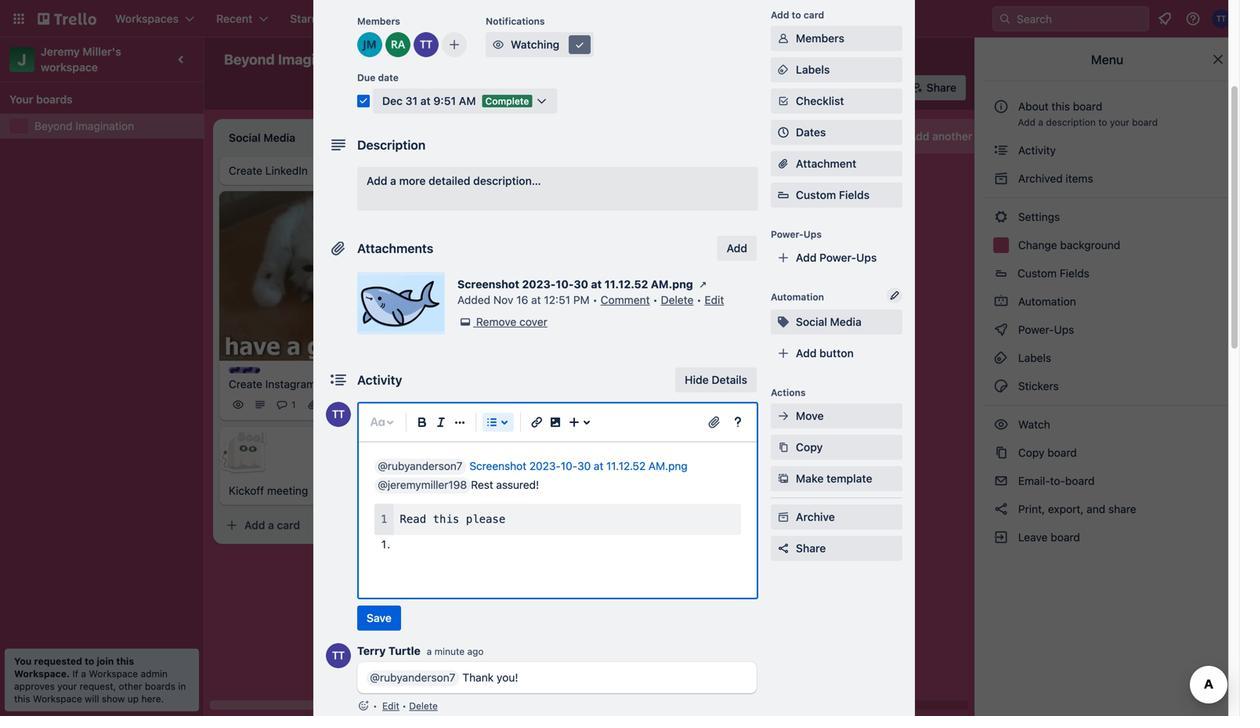 Task type: locate. For each thing, give the bounding box(es) containing it.
board down export,
[[1051, 531, 1081, 544]]

custom fields down create from template… image
[[796, 188, 870, 201]]

10- down editor toolbar toolbar
[[561, 460, 578, 473]]

this up the description
[[1052, 100, 1070, 113]]

0 horizontal spatial beyond
[[34, 120, 73, 132]]

edit link left • on the bottom of page
[[382, 701, 400, 712]]

30 inside @rubyanderson7 screenshot 2023-10-30 at 11.12.52 am.png @jeremymiller198 rest assured!
[[578, 460, 591, 473]]

meeting
[[267, 484, 308, 497]]

power-
[[771, 229, 804, 240], [820, 251, 857, 264], [1019, 323, 1054, 336]]

a down about
[[1039, 117, 1044, 128]]

sm image inside email-to-board link
[[994, 473, 1009, 489]]

2 vertical spatial ups
[[1054, 323, 1075, 336]]

31
[[406, 94, 418, 107]]

imagination
[[278, 51, 358, 68], [75, 120, 134, 132]]

this down approves
[[14, 694, 30, 705]]

jeremy miller's workspace
[[41, 45, 124, 74]]

screenshot
[[458, 278, 520, 291], [470, 460, 527, 473]]

attachments
[[357, 241, 434, 256]]

custom fields button for add to card
[[771, 187, 903, 203]]

add inside about this board add a description to your board
[[1018, 117, 1036, 128]]

copy for copy
[[796, 441, 823, 454]]

sm image for leave board link
[[994, 530, 1009, 545]]

create up the workspace visible
[[464, 12, 499, 25]]

labels up stickers
[[1016, 351, 1052, 364]]

color: bold red, title: "thoughts" element
[[451, 163, 510, 175]]

1 vertical spatial edit
[[382, 701, 400, 712]]

share
[[927, 81, 957, 94], [796, 542, 826, 555]]

more formatting image
[[451, 413, 469, 432]]

create for create instagram
[[229, 378, 262, 391]]

sm image inside the settings link
[[994, 209, 1009, 225]]

sm image for members link
[[776, 31, 792, 46]]

screenshot up rest
[[470, 460, 527, 473]]

turtle
[[389, 645, 421, 657]]

comment
[[601, 293, 650, 306]]

1 horizontal spatial boards
[[145, 681, 176, 692]]

sm image inside watch link
[[994, 417, 1009, 433]]

board up activity link
[[1133, 117, 1158, 128]]

sm image
[[776, 31, 792, 46], [572, 37, 588, 53], [776, 62, 792, 78], [994, 143, 1009, 158], [994, 171, 1009, 187], [696, 277, 711, 292], [458, 314, 473, 330], [776, 314, 792, 330], [994, 322, 1009, 338], [994, 350, 1009, 366], [994, 379, 1009, 394], [776, 408, 792, 424], [994, 417, 1009, 433]]

stickers
[[1016, 380, 1059, 393]]

am.png
[[651, 278, 693, 291], [649, 460, 688, 473]]

attach and insert link image
[[707, 415, 723, 430]]

1 horizontal spatial to
[[792, 9, 801, 20]]

your boards with 1 items element
[[9, 90, 187, 109]]

star or unstar board image
[[375, 53, 387, 66]]

create inside create instagram link
[[229, 378, 262, 391]]

1 vertical spatial custom fields
[[1018, 267, 1090, 280]]

custom fields button for menu
[[984, 261, 1231, 286]]

description
[[1046, 117, 1096, 128]]

your
[[9, 93, 33, 106]]

sm image for archive link
[[776, 509, 792, 525]]

edit down add 'button'
[[705, 293, 724, 306]]

30 up pm
[[574, 278, 589, 291]]

fields down change background on the top of page
[[1060, 267, 1090, 280]]

10- up "12:51"
[[556, 278, 574, 291]]

1 vertical spatial ruby anderson (rubyanderson7) image
[[618, 380, 636, 398]]

2 horizontal spatial card
[[804, 9, 825, 20]]

0 vertical spatial share button
[[905, 75, 966, 100]]

bold ⌘b image
[[413, 413, 432, 432]]

beyond imagination down your boards with 1 items element
[[34, 120, 134, 132]]

watch link
[[984, 412, 1231, 437]]

1 vertical spatial add a card button
[[219, 513, 395, 538]]

copy up email-
[[1019, 446, 1045, 459]]

sm image inside watching button
[[572, 37, 588, 53]]

0 horizontal spatial ups
[[804, 229, 822, 240]]

your
[[1110, 117, 1130, 128], [57, 681, 77, 692]]

sm image for watching button
[[491, 37, 506, 53]]

share button up add another list
[[905, 75, 966, 100]]

change
[[1019, 239, 1058, 252]]

beyond
[[224, 51, 275, 68], [34, 120, 73, 132]]

to inside about this board add a description to your board
[[1099, 117, 1108, 128]]

board up to- at the bottom of page
[[1048, 446, 1077, 459]]

imagination inside beyond imagination text box
[[278, 51, 358, 68]]

@rubyanderson7 down the terry turtle a minute ago
[[370, 671, 456, 684]]

30 down editor toolbar toolbar
[[578, 460, 591, 473]]

rest
[[471, 478, 493, 491]]

terry turtle (terryturtle) image down create instagram link
[[326, 402, 351, 427]]

share up add another list
[[927, 81, 957, 94]]

sm image inside leave board link
[[994, 530, 1009, 545]]

1 horizontal spatial edit link
[[705, 293, 724, 306]]

to inside the you requested to join this workspace.
[[85, 656, 94, 667]]

at down editor toolbar toolbar
[[594, 460, 604, 473]]

assured!
[[496, 478, 539, 491]]

1 vertical spatial custom fields button
[[984, 261, 1231, 286]]

this right the "join" at the bottom of the page
[[116, 656, 134, 667]]

this inside main content area, start typing to enter text. text field
[[433, 513, 459, 526]]

custom fields
[[796, 188, 870, 201], [1018, 267, 1090, 280]]

2023- up added nov 16 at 12:51 pm
[[522, 278, 556, 291]]

@rubyanderson7 inside @rubyanderson7 screenshot 2023-10-30 at 11.12.52 am.png @jeremymiller198 rest assured!
[[378, 460, 463, 473]]

beyond imagination inside text box
[[224, 51, 358, 68]]

labels link down members link
[[771, 57, 903, 82]]

delete right • on the bottom of page
[[409, 701, 438, 712]]

0 horizontal spatial activity
[[357, 373, 402, 388]]

sm image for remove cover link
[[458, 314, 473, 330]]

screenshot up 'added' on the left top
[[458, 278, 520, 291]]

card up members link
[[804, 9, 825, 20]]

2 horizontal spatial workspace
[[425, 53, 483, 66]]

imagination up due
[[278, 51, 358, 68]]

move
[[796, 409, 824, 422]]

add a card button
[[442, 413, 618, 438], [219, 513, 395, 538]]

2023- up the assured!
[[530, 460, 561, 473]]

workspace
[[425, 53, 483, 66], [89, 668, 138, 679], [33, 694, 82, 705]]

custom down change
[[1018, 267, 1057, 280]]

create instagram link
[[229, 377, 411, 392]]

sm image inside watching button
[[491, 37, 506, 53]]

workspace down the "join" at the bottom of the page
[[89, 668, 138, 679]]

0 horizontal spatial share button
[[771, 536, 903, 561]]

1 vertical spatial workspace
[[89, 668, 138, 679]]

your up activity link
[[1110, 117, 1130, 128]]

hide
[[685, 373, 709, 386]]

0 vertical spatial add a card
[[467, 418, 523, 431]]

0 horizontal spatial custom fields button
[[771, 187, 903, 203]]

1 vertical spatial your
[[57, 681, 77, 692]]

30
[[574, 278, 589, 291], [578, 460, 591, 473]]

0 vertical spatial edit link
[[705, 293, 724, 306]]

card left link icon
[[500, 418, 523, 431]]

ups up the 'add power-ups'
[[804, 229, 822, 240]]

custom fields button down create from template… image
[[771, 187, 903, 203]]

activity
[[1016, 144, 1056, 157], [357, 373, 402, 388]]

edit left • on the bottom of page
[[382, 701, 400, 712]]

0 vertical spatial ups
[[804, 229, 822, 240]]

0 vertical spatial to
[[792, 9, 801, 20]]

visible
[[486, 53, 519, 66]]

1 horizontal spatial fields
[[1060, 267, 1090, 280]]

Mark due date as complete checkbox
[[357, 95, 370, 107]]

sm image inside members link
[[776, 31, 792, 46]]

1 vertical spatial beyond
[[34, 120, 73, 132]]

1 vertical spatial activity
[[357, 373, 402, 388]]

due date
[[357, 72, 399, 83]]

terry turtle (terryturtle) image left terry
[[326, 643, 351, 668]]

cover
[[520, 315, 548, 328]]

members up ruby anderson (rubyanderson7) icon
[[357, 16, 400, 27]]

1 down create instagram link
[[323, 399, 327, 410]]

0 horizontal spatial beyond imagination
[[34, 120, 134, 132]]

1 horizontal spatial ups
[[857, 251, 877, 264]]

0 vertical spatial workspace
[[425, 53, 483, 66]]

ups down automation link
[[1054, 323, 1075, 336]]

add power-ups
[[796, 251, 877, 264]]

if
[[72, 668, 78, 679]]

sm image inside move link
[[776, 408, 792, 424]]

primary element
[[0, 0, 1241, 38]]

0 horizontal spatial custom fields
[[796, 188, 870, 201]]

this
[[1052, 100, 1070, 113], [433, 513, 459, 526], [116, 656, 134, 667], [14, 694, 30, 705]]

admin
[[141, 668, 168, 679]]

1 horizontal spatial custom
[[1018, 267, 1057, 280]]

1 horizontal spatial labels
[[1016, 351, 1052, 364]]

other
[[119, 681, 142, 692]]

2023-
[[522, 278, 556, 291], [530, 460, 561, 473]]

fields for add to card
[[839, 188, 870, 201]]

@rubyanderson7 up @jeremymiller198 in the bottom of the page
[[378, 460, 463, 473]]

sm image for copy link
[[776, 440, 792, 455]]

•
[[402, 701, 407, 712]]

0 vertical spatial power-ups
[[771, 229, 822, 240]]

1 vertical spatial custom
[[1018, 267, 1057, 280]]

@rubyanderson7 for @rubyanderson7 screenshot 2023-10-30 at 11.12.52 am.png @jeremymiller198 rest assured!
[[378, 460, 463, 473]]

add a card button up @rubyanderson7 screenshot 2023-10-30 at 11.12.52 am.png @jeremymiller198 rest assured!
[[442, 413, 618, 438]]

add a card down 'kickoff meeting'
[[245, 519, 300, 532]]

1 horizontal spatial activity
[[1016, 144, 1056, 157]]

2023- inside @rubyanderson7 screenshot 2023-10-30 at 11.12.52 am.png @jeremymiller198 rest assured!
[[530, 460, 561, 473]]

add inside 'button'
[[727, 242, 748, 255]]

custom fields for add to card
[[796, 188, 870, 201]]

thoughts thinking
[[451, 164, 510, 187]]

watching
[[511, 38, 560, 51]]

edit link
[[705, 293, 724, 306], [382, 701, 400, 712]]

copy up make
[[796, 441, 823, 454]]

create inside create button
[[464, 12, 499, 25]]

1 horizontal spatial add a card button
[[442, 413, 618, 438]]

sm image inside activity link
[[994, 143, 1009, 158]]

delete link right comment
[[661, 293, 694, 306]]

board up print, export, and share
[[1066, 475, 1095, 487]]

labels
[[796, 63, 830, 76], [1016, 351, 1052, 364]]

to up members link
[[792, 9, 801, 20]]

0 horizontal spatial delete link
[[409, 701, 438, 712]]

change background
[[1016, 239, 1121, 252]]

0 horizontal spatial edit link
[[382, 701, 400, 712]]

share down archive at the right
[[796, 542, 826, 555]]

ruby anderson (rubyanderson7) image left 'hide'
[[618, 380, 636, 398]]

0 vertical spatial create
[[464, 12, 499, 25]]

boards down admin
[[145, 681, 176, 692]]

to up activity link
[[1099, 117, 1108, 128]]

add button
[[717, 236, 757, 261]]

board up the description
[[1073, 100, 1103, 113]]

sm image inside checklist 'link'
[[776, 93, 792, 109]]

1 horizontal spatial labels link
[[984, 346, 1231, 371]]

board link
[[531, 47, 598, 72]]

1 1 from the left
[[292, 399, 296, 410]]

a down 'kickoff meeting'
[[268, 519, 274, 532]]

0 vertical spatial fields
[[839, 188, 870, 201]]

1 vertical spatial 11.12.52
[[607, 460, 646, 473]]

0 horizontal spatial your
[[57, 681, 77, 692]]

custom fields button
[[771, 187, 903, 203], [984, 261, 1231, 286]]

email-to-board
[[1016, 475, 1095, 487]]

beyond imagination up due
[[224, 51, 358, 68]]

sm image for stickers link
[[994, 379, 1009, 394]]

delete link
[[661, 293, 694, 306], [409, 701, 438, 712]]

terry turtle (terryturtle) image
[[1212, 9, 1231, 28], [414, 32, 439, 57], [838, 77, 859, 99], [574, 380, 592, 398], [326, 402, 351, 427], [326, 643, 351, 668]]

sm image
[[491, 37, 506, 53], [671, 75, 693, 97], [776, 93, 792, 109], [994, 209, 1009, 225], [994, 294, 1009, 310], [776, 440, 792, 455], [994, 445, 1009, 461], [776, 471, 792, 487], [994, 473, 1009, 489], [994, 502, 1009, 517], [776, 509, 792, 525], [994, 530, 1009, 545]]

2 vertical spatial to
[[85, 656, 94, 667]]

ups up media
[[857, 251, 877, 264]]

labels link down "power-ups" link
[[984, 346, 1231, 371]]

custom fields button up automation link
[[984, 261, 1231, 286]]

read
[[400, 513, 426, 526]]

dates
[[796, 126, 826, 139]]

power-ups up the 'add power-ups'
[[771, 229, 822, 240]]

activity up terry turtle (terryturtle) icon
[[357, 373, 402, 388]]

delete link right • on the bottom of page
[[409, 701, 438, 712]]

2 horizontal spatial power-
[[1019, 323, 1054, 336]]

am.png inside @rubyanderson7 screenshot 2023-10-30 at 11.12.52 am.png @jeremymiller198 rest assured!
[[649, 460, 688, 473]]

your inside if a workspace admin approves your request, other boards in this workspace will show up here.
[[57, 681, 77, 692]]

1 vertical spatial boards
[[145, 681, 176, 692]]

1 vertical spatial create
[[229, 164, 262, 177]]

members link
[[771, 26, 903, 51]]

a
[[1039, 117, 1044, 128], [390, 174, 396, 187], [491, 418, 497, 431], [268, 519, 274, 532], [427, 646, 432, 657], [81, 668, 86, 679]]

actions
[[771, 387, 806, 398]]

power- up social media button
[[820, 251, 857, 264]]

beyond inside text box
[[224, 51, 275, 68]]

0 vertical spatial your
[[1110, 117, 1130, 128]]

a right if
[[81, 668, 86, 679]]

leave board link
[[984, 525, 1231, 550]]

0 vertical spatial boards
[[36, 93, 73, 106]]

0 horizontal spatial labels link
[[771, 57, 903, 82]]

terry turtle (terryturtle) image right open information menu image
[[1212, 9, 1231, 28]]

pm
[[574, 293, 590, 306]]

a inside if a workspace admin approves your request, other boards in this workspace will show up here.
[[81, 668, 86, 679]]

copy board link
[[984, 440, 1231, 466]]

1 vertical spatial share
[[796, 542, 826, 555]]

your inside about this board add a description to your board
[[1110, 117, 1130, 128]]

at inside @rubyanderson7 screenshot 2023-10-30 at 11.12.52 am.png @jeremymiller198 rest assured!
[[594, 460, 604, 473]]

1 horizontal spatial add a card
[[467, 418, 523, 431]]

jeremy miller (jeremymiller198) image
[[357, 32, 382, 57], [858, 77, 880, 99], [596, 380, 614, 398], [395, 396, 414, 414]]

0 horizontal spatial fields
[[839, 188, 870, 201]]

terry turtle a minute ago
[[357, 645, 484, 657]]

1 horizontal spatial copy
[[1019, 446, 1045, 459]]

card down meeting
[[277, 519, 300, 532]]

1 vertical spatial 30
[[578, 460, 591, 473]]

1 horizontal spatial 1
[[323, 399, 327, 410]]

0 horizontal spatial power-
[[771, 229, 804, 240]]

to left the "join" at the bottom of the page
[[85, 656, 94, 667]]

0 horizontal spatial power-ups
[[771, 229, 822, 240]]

members
[[357, 16, 400, 27], [796, 32, 845, 45]]

sm image inside copy board link
[[994, 445, 1009, 461]]

sm image for activity link
[[994, 143, 1009, 158]]

sm image inside copy link
[[776, 440, 792, 455]]

0 vertical spatial edit
[[705, 293, 724, 306]]

0 horizontal spatial 1
[[292, 399, 296, 410]]

automation down change
[[1016, 295, 1077, 308]]

1 horizontal spatial delete
[[661, 293, 694, 306]]

1 vertical spatial am.png
[[649, 460, 688, 473]]

ups
[[804, 229, 822, 240], [857, 251, 877, 264], [1054, 323, 1075, 336]]

Search field
[[1012, 7, 1149, 31]]

0 vertical spatial beyond
[[224, 51, 275, 68]]

sm image inside make template link
[[776, 471, 792, 487]]

ruby anderson (rubyanderson7) image
[[878, 77, 900, 99], [618, 380, 636, 398]]

labels up filters
[[796, 63, 830, 76]]

fields for menu
[[1060, 267, 1090, 280]]

1 down instagram
[[292, 399, 296, 410]]

1 vertical spatial fields
[[1060, 267, 1090, 280]]

delete right comment
[[661, 293, 694, 306]]

power-ups up stickers
[[1016, 323, 1078, 336]]

sm image for email-to-board link on the bottom of the page
[[994, 473, 1009, 489]]

ago
[[467, 646, 484, 657]]

create inside create linkedin link
[[229, 164, 262, 177]]

1 horizontal spatial ruby anderson (rubyanderson7) image
[[878, 77, 900, 99]]

sm image inside stickers link
[[994, 379, 1009, 394]]

add a card left link icon
[[467, 418, 523, 431]]

1 horizontal spatial custom fields
[[1018, 267, 1090, 280]]

0 horizontal spatial copy
[[796, 441, 823, 454]]

2 1 from the left
[[323, 399, 327, 410]]

boards right your at the left top of the page
[[36, 93, 73, 106]]

1 horizontal spatial beyond
[[224, 51, 275, 68]]

0 horizontal spatial automation
[[771, 292, 824, 303]]

0 vertical spatial custom fields
[[796, 188, 870, 201]]

1 vertical spatial imagination
[[75, 120, 134, 132]]

1 vertical spatial beyond imagination
[[34, 120, 134, 132]]

imagination down your boards with 1 items element
[[75, 120, 134, 132]]

hide details
[[685, 373, 748, 386]]

0 vertical spatial imagination
[[278, 51, 358, 68]]

1 horizontal spatial beyond imagination
[[224, 51, 358, 68]]

add a card button down kickoff meeting link
[[219, 513, 395, 538]]

workspace down approves
[[33, 694, 82, 705]]

this right read
[[433, 513, 459, 526]]

sm image inside "power-ups" link
[[994, 322, 1009, 338]]

0 horizontal spatial share
[[796, 542, 826, 555]]

0 horizontal spatial labels
[[796, 63, 830, 76]]

workspace down the add members to card image
[[425, 53, 483, 66]]

a left minute
[[427, 646, 432, 657]]

1 horizontal spatial share button
[[905, 75, 966, 100]]

export,
[[1048, 503, 1084, 516]]

0 horizontal spatial ruby anderson (rubyanderson7) image
[[618, 380, 636, 398]]

fields
[[839, 188, 870, 201], [1060, 267, 1090, 280]]

more
[[399, 174, 426, 187]]

0 vertical spatial labels link
[[771, 57, 903, 82]]

requested
[[34, 656, 82, 667]]

workspace visible
[[425, 53, 519, 66]]

custom fields for menu
[[1018, 267, 1090, 280]]

1 vertical spatial share button
[[771, 536, 903, 561]]

sm image inside automation link
[[994, 294, 1009, 310]]

share button down archive link
[[771, 536, 903, 561]]

0 vertical spatial share
[[927, 81, 957, 94]]

power-ups
[[771, 229, 822, 240], [1016, 323, 1078, 336]]

print,
[[1019, 503, 1045, 516]]

1 horizontal spatial power-ups
[[1016, 323, 1078, 336]]

automation up social
[[771, 292, 824, 303]]

at up comment link
[[591, 278, 602, 291]]

copy link
[[771, 435, 903, 460]]

fields down create from template… image
[[839, 188, 870, 201]]

members down add to card
[[796, 32, 845, 45]]

your down if
[[57, 681, 77, 692]]

1 horizontal spatial custom fields button
[[984, 261, 1231, 286]]

sm image for "power-ups" link
[[994, 322, 1009, 338]]

here.
[[141, 694, 164, 705]]

copy for copy board
[[1019, 446, 1045, 459]]

1 horizontal spatial your
[[1110, 117, 1130, 128]]

add members to card image
[[448, 37, 461, 53]]

nov
[[494, 293, 514, 306]]

ruby anderson (rubyanderson7) image up the dates button
[[878, 77, 900, 99]]

sm image inside archived items link
[[994, 171, 1009, 187]]

add button
[[796, 347, 854, 360]]

create down color: purple, title: none icon
[[229, 378, 262, 391]]

template
[[827, 472, 873, 485]]

0 horizontal spatial add a card
[[245, 519, 300, 532]]

jeremy miller (jeremymiller198) image right checklist
[[858, 77, 880, 99]]

custom fields down change background on the top of page
[[1018, 267, 1090, 280]]

screenshot 2023-10-30 at 11.12.52 am.png link
[[470, 460, 688, 473]]

minute
[[435, 646, 465, 657]]

sm image inside social media button
[[776, 314, 792, 330]]

lists image
[[483, 413, 502, 432]]

sm image inside archive link
[[776, 509, 792, 525]]

1 horizontal spatial delete link
[[661, 293, 694, 306]]

social
[[796, 315, 828, 328]]

0 horizontal spatial imagination
[[75, 120, 134, 132]]

sm image inside print, export, and share link
[[994, 502, 1009, 517]]

instagram
[[265, 378, 316, 391]]

0 vertical spatial delete
[[661, 293, 694, 306]]



Task type: describe. For each thing, give the bounding box(es) containing it.
imagination inside beyond imagination link
[[75, 120, 134, 132]]

archive link
[[771, 505, 903, 530]]

0 vertical spatial 11.12.52
[[605, 278, 648, 291]]

sm image for checklist 'link'
[[776, 93, 792, 109]]

make template
[[796, 472, 873, 485]]

description
[[357, 138, 426, 152]]

open information menu image
[[1186, 11, 1201, 27]]

@jeremymiller198
[[378, 478, 467, 491]]

settings
[[1016, 210, 1060, 223]]

terry turtle (terryturtle) image left the add members to card image
[[414, 32, 439, 57]]

mark due date as complete image
[[357, 95, 370, 107]]

remove cover link
[[458, 314, 548, 330]]

add another list
[[909, 130, 991, 143]]

0 horizontal spatial add a card button
[[219, 513, 395, 538]]

up
[[128, 694, 139, 705]]

save button
[[357, 606, 401, 631]]

add reaction image
[[357, 698, 370, 714]]

1 vertical spatial card
[[500, 418, 523, 431]]

add button button
[[771, 341, 903, 366]]

2 vertical spatial power-
[[1019, 323, 1054, 336]]

archive
[[796, 511, 835, 524]]

1 vertical spatial delete link
[[409, 701, 438, 712]]

create linkedin
[[229, 164, 308, 177]]

another
[[933, 130, 973, 143]]

automation link
[[984, 289, 1231, 314]]

kickoff meeting link
[[229, 483, 411, 499]]

1 horizontal spatial power-
[[820, 251, 857, 264]]

screenshot 2023-10-30 at 11.12.52 am.png
[[458, 278, 693, 291]]

your boards
[[9, 93, 73, 106]]

@rubyanderson7 screenshot 2023-10-30 at 11.12.52 am.png @jeremymiller198 rest assured!
[[378, 460, 688, 491]]

1 vertical spatial edit link
[[382, 701, 400, 712]]

link image
[[527, 413, 546, 432]]

complete
[[486, 96, 529, 107]]

terry turtle (terryturtle) image up editor toolbar toolbar
[[574, 380, 592, 398]]

jeremy
[[41, 45, 80, 58]]

description…
[[473, 174, 541, 187]]

kickoff
[[229, 484, 264, 497]]

thinking link
[[451, 172, 633, 188]]

comment link
[[601, 293, 650, 306]]

email-to-board link
[[984, 469, 1231, 494]]

sm image for automation link
[[994, 294, 1009, 310]]

share for right share button
[[927, 81, 957, 94]]

11.12.52 inside @rubyanderson7 screenshot 2023-10-30 at 11.12.52 am.png @jeremymiller198 rest assured!
[[607, 460, 646, 473]]

at right 31
[[421, 94, 431, 107]]

boards inside if a workspace admin approves your request, other boards in this workspace will show up here.
[[145, 681, 176, 692]]

edit for edit
[[705, 293, 724, 306]]

you requested to join this workspace.
[[14, 656, 134, 679]]

edit • delete
[[382, 701, 438, 712]]

make
[[796, 472, 824, 485]]

share for bottommost share button
[[796, 542, 826, 555]]

added nov 16 at 12:51 pm
[[458, 293, 590, 306]]

join
[[97, 656, 114, 667]]

edit for edit • delete
[[382, 701, 400, 712]]

print, export, and share link
[[984, 497, 1231, 522]]

sm image for print, export, and share link
[[994, 502, 1009, 517]]

am
[[459, 94, 476, 107]]

ruby anderson (rubyanderson7) image
[[386, 32, 411, 57]]

show
[[102, 694, 125, 705]]

add a more detailed description… link
[[357, 167, 759, 211]]

open help dialog image
[[729, 413, 748, 432]]

terry
[[357, 645, 386, 657]]

checklist link
[[771, 89, 903, 114]]

add another list button
[[881, 119, 1094, 154]]

items
[[1066, 172, 1094, 185]]

search image
[[999, 13, 1012, 25]]

@rubyanderson7 for @rubyanderson7 thank you!
[[370, 671, 456, 684]]

jeremy miller (jeremymiller198) image up editor toolbar toolbar
[[596, 380, 614, 398]]

Main content area, start typing to enter text. text field
[[375, 457, 741, 582]]

back to home image
[[38, 6, 96, 31]]

button
[[820, 347, 854, 360]]

watching button
[[486, 32, 594, 57]]

make template link
[[771, 466, 903, 491]]

terry turtle (terryturtle) image
[[373, 396, 392, 414]]

a inside the terry turtle a minute ago
[[427, 646, 432, 657]]

remove cover
[[476, 315, 548, 328]]

j
[[17, 50, 26, 69]]

sm image for make template link
[[776, 471, 792, 487]]

this inside if a workspace admin approves your request, other boards in this workspace will show up here.
[[14, 694, 30, 705]]

0 vertical spatial power-
[[771, 229, 804, 240]]

2 vertical spatial card
[[277, 519, 300, 532]]

a inside about this board add a description to your board
[[1039, 117, 1044, 128]]

sm image for watch link
[[994, 417, 1009, 433]]

a left more
[[390, 174, 396, 187]]

added
[[458, 293, 491, 306]]

this inside the you requested to join this workspace.
[[116, 656, 134, 667]]

this inside about this board add a description to your board
[[1052, 100, 1070, 113]]

beyond imagination link
[[34, 118, 194, 134]]

activity link
[[984, 138, 1231, 163]]

menu
[[1092, 52, 1124, 67]]

1 vertical spatial power-ups
[[1016, 323, 1078, 336]]

10- inside @rubyanderson7 screenshot 2023-10-30 at 11.12.52 am.png @jeremymiller198 rest assured!
[[561, 460, 578, 473]]

terry turtle (terryturtle) image right filters
[[838, 77, 859, 99]]

custom for menu
[[1018, 267, 1057, 280]]

create from template… image
[[846, 171, 859, 183]]

1 vertical spatial ups
[[857, 251, 877, 264]]

1 horizontal spatial workspace
[[89, 668, 138, 679]]

dec
[[382, 94, 403, 107]]

watch
[[1016, 418, 1054, 431]]

image image
[[546, 413, 565, 432]]

about this board add a description to your board
[[1018, 100, 1158, 128]]

board
[[558, 53, 589, 66]]

custom for add to card
[[796, 188, 836, 201]]

approves
[[14, 681, 55, 692]]

stickers link
[[984, 374, 1231, 399]]

boards inside your boards with 1 items element
[[36, 93, 73, 106]]

1 vertical spatial delete
[[409, 701, 438, 712]]

16
[[517, 293, 528, 306]]

power-ups link
[[984, 317, 1231, 342]]

sm image for archived items link
[[994, 171, 1009, 187]]

0 horizontal spatial workspace
[[33, 694, 82, 705]]

you!
[[497, 671, 518, 684]]

0 vertical spatial card
[[804, 9, 825, 20]]

editor toolbar toolbar
[[365, 410, 751, 435]]

0 vertical spatial add a card button
[[442, 413, 618, 438]]

1 vertical spatial labels
[[1016, 351, 1052, 364]]

color: purple, title: none image
[[229, 367, 260, 374]]

in
[[178, 681, 186, 692]]

0 vertical spatial am.png
[[651, 278, 693, 291]]

2 horizontal spatial ups
[[1054, 323, 1075, 336]]

you
[[14, 656, 32, 667]]

a right more formatting icon
[[491, 418, 497, 431]]

archived items link
[[984, 166, 1231, 191]]

0 vertical spatial members
[[357, 16, 400, 27]]

0 vertical spatial 2023-
[[522, 278, 556, 291]]

sm image for the settings link
[[994, 209, 1009, 225]]

Board name text field
[[216, 47, 366, 72]]

sm image for social media button
[[776, 314, 792, 330]]

jeremy miller (jeremymiller198) image left ruby anderson (rubyanderson7) icon
[[357, 32, 382, 57]]

1 horizontal spatial automation
[[1016, 295, 1077, 308]]

social media
[[796, 315, 862, 328]]

create from template… image
[[401, 519, 414, 532]]

save
[[367, 612, 392, 625]]

jeremy miller (jeremymiller198) image right terry turtle (terryturtle) icon
[[395, 396, 414, 414]]

thoughts
[[467, 164, 510, 175]]

create for create linkedin
[[229, 164, 262, 177]]

0 vertical spatial screenshot
[[458, 278, 520, 291]]

0 notifications image
[[1156, 9, 1175, 28]]

sm image for copy board link
[[994, 445, 1009, 461]]

screenshot inside @rubyanderson7 screenshot 2023-10-30 at 11.12.52 am.png @jeremymiller198 rest assured!
[[470, 460, 527, 473]]

workspace.
[[14, 668, 70, 679]]

0 vertical spatial 30
[[574, 278, 589, 291]]

create linkedin link
[[229, 163, 411, 179]]

workspace inside button
[[425, 53, 483, 66]]

italic ⌘i image
[[432, 413, 451, 432]]

thank
[[463, 671, 494, 684]]

create for create
[[464, 12, 499, 25]]

about
[[1019, 100, 1049, 113]]

sm image for move link
[[776, 408, 792, 424]]

to-
[[1051, 475, 1066, 487]]

print, export, and share
[[1016, 503, 1137, 516]]

a minute ago link
[[427, 646, 484, 657]]

at right "16"
[[531, 293, 541, 306]]

1 vertical spatial members
[[796, 32, 845, 45]]

add to card
[[771, 9, 825, 20]]

@rubyanderson7 thank you!
[[370, 671, 518, 684]]

9:51
[[434, 94, 456, 107]]

0 vertical spatial 10-
[[556, 278, 574, 291]]



Task type: vqa. For each thing, say whether or not it's contained in the screenshot.
sm image
yes



